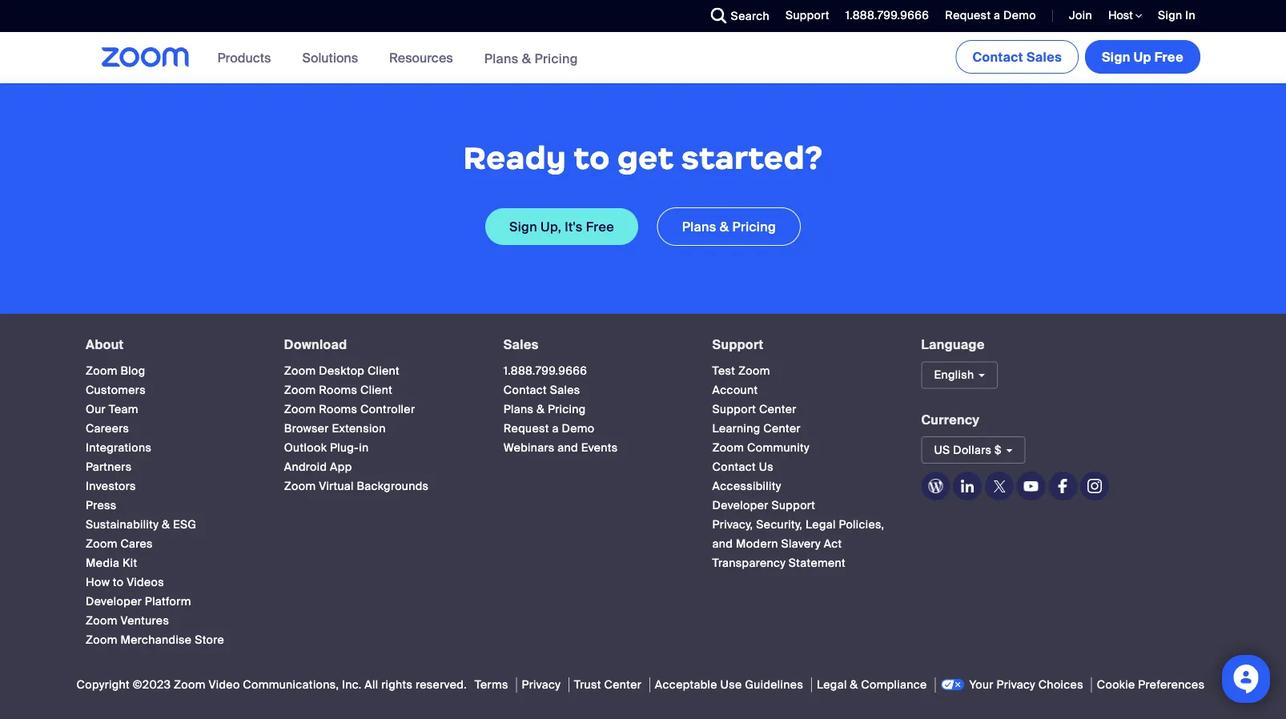 Task type: describe. For each thing, give the bounding box(es) containing it.
zoom rooms controller link
[[284, 402, 415, 417]]

sustainability & esg link
[[86, 517, 197, 532]]

pricing inside ready to get started? main content
[[733, 218, 776, 235]]

virtual
[[319, 479, 354, 494]]

partners link
[[86, 460, 132, 475]]

zoom merchandise store link
[[86, 633, 224, 648]]

browser
[[284, 421, 329, 436]]

1.888.799.9666 for 1.888.799.9666
[[846, 8, 930, 23]]

sign up free button
[[1086, 40, 1201, 74]]

support up "security,"
[[772, 498, 816, 513]]

sales inside 1.888.799.9666 contact sales plans & pricing request a demo webinars and events
[[550, 383, 581, 398]]

developer inside test zoom account support center learning center zoom community contact us accessibility developer support privacy, security, legal policies, and modern slavery act transparency statement
[[713, 498, 769, 513]]

up
[[1134, 48, 1152, 65]]

ready to get started?
[[464, 138, 823, 178]]

search button
[[699, 0, 774, 32]]

download
[[284, 336, 347, 353]]

up,
[[541, 218, 562, 235]]

cookie preferences link
[[1092, 678, 1210, 693]]

controller
[[361, 402, 415, 417]]

terms link
[[470, 678, 513, 693]]

integrations
[[86, 441, 152, 455]]

integrations link
[[86, 441, 152, 455]]

developer inside zoom blog customers our team careers integrations partners investors press sustainability & esg zoom cares media kit how to videos developer platform zoom ventures zoom merchandise store
[[86, 594, 142, 609]]

media
[[86, 556, 120, 571]]

backgrounds
[[357, 479, 429, 494]]

reserved.
[[416, 678, 467, 693]]

investors
[[86, 479, 136, 494]]

support right search
[[786, 8, 830, 23]]

sign up, it's free link
[[486, 208, 638, 245]]

1.888.799.9666 link
[[504, 364, 588, 378]]

plans inside ready to get started? main content
[[682, 218, 717, 235]]

trust center link
[[569, 678, 647, 693]]

communications,
[[243, 678, 339, 693]]

language
[[922, 336, 985, 353]]

2 rooms from the top
[[319, 402, 358, 417]]

pricing inside product information navigation
[[535, 50, 578, 67]]

pricing inside 1.888.799.9666 contact sales plans & pricing request a demo webinars and events
[[548, 402, 586, 417]]

cares
[[121, 537, 153, 552]]

plans inside product information navigation
[[484, 50, 519, 67]]

acceptable use guidelines link
[[650, 678, 808, 693]]

& inside product information navigation
[[522, 50, 531, 67]]

your
[[970, 678, 994, 693]]

1 vertical spatial center
[[764, 421, 801, 436]]

products button
[[218, 32, 278, 83]]

contact inside meetings navigation
[[973, 48, 1024, 65]]

statement
[[789, 556, 846, 571]]

a inside 1.888.799.9666 contact sales plans & pricing request a demo webinars and events
[[552, 421, 559, 436]]

0 vertical spatial request
[[946, 8, 991, 23]]

contact inside test zoom account support center learning center zoom community contact us accessibility developer support privacy, security, legal policies, and modern slavery act transparency statement
[[713, 460, 756, 475]]

contact sales
[[973, 48, 1062, 65]]

zoom virtual backgrounds link
[[284, 479, 429, 494]]

app
[[330, 460, 352, 475]]

media kit link
[[86, 556, 137, 571]]

zoom cares link
[[86, 537, 153, 552]]

dollars
[[954, 443, 992, 457]]

1 rooms from the top
[[319, 383, 358, 398]]

legal & compliance
[[817, 678, 927, 693]]

community
[[747, 441, 810, 455]]

trust center
[[574, 678, 642, 693]]

1 vertical spatial legal
[[817, 678, 847, 693]]

contact us link
[[713, 460, 774, 475]]

about
[[86, 336, 124, 353]]

free inside sign up free button
[[1155, 48, 1184, 65]]

cookie
[[1097, 678, 1136, 693]]

plans & pricing inside ready to get started? main content
[[682, 218, 776, 235]]

extension
[[332, 421, 386, 436]]

developer support link
[[713, 498, 816, 513]]

zoom blog link
[[86, 364, 145, 378]]

get
[[618, 138, 674, 178]]

customers
[[86, 383, 146, 398]]

and inside 1.888.799.9666 contact sales plans & pricing request a demo webinars and events
[[558, 441, 578, 455]]

0 vertical spatial client
[[368, 364, 400, 378]]

sign in
[[1159, 8, 1196, 23]]

acceptable use guidelines
[[655, 678, 804, 693]]

and inside test zoom account support center learning center zoom community contact us accessibility developer support privacy, security, legal policies, and modern slavery act transparency statement
[[713, 537, 733, 552]]

resources
[[389, 49, 453, 66]]

your privacy choices
[[970, 678, 1084, 693]]

meetings navigation
[[953, 32, 1204, 77]]

team
[[109, 402, 138, 417]]

support up the test zoom link
[[713, 336, 764, 353]]

us
[[759, 460, 774, 475]]

webinars
[[504, 441, 555, 455]]

plans & pricing inside product information navigation
[[484, 50, 578, 67]]

policies,
[[839, 517, 885, 532]]

about link
[[86, 336, 124, 353]]

videos
[[127, 575, 164, 590]]

test
[[713, 364, 736, 378]]

solutions
[[302, 49, 358, 66]]

modern
[[736, 537, 779, 552]]

to inside main content
[[574, 138, 610, 178]]

1 horizontal spatial a
[[994, 8, 1001, 23]]

inc.
[[342, 678, 362, 693]]

us dollars $ button
[[922, 437, 1026, 464]]

sign for sign in
[[1159, 8, 1183, 23]]

solutions button
[[302, 32, 365, 83]]

1.888.799.9666 for 1.888.799.9666 contact sales plans & pricing request a demo webinars and events
[[504, 364, 588, 378]]

learning center link
[[713, 421, 801, 436]]

compliance
[[861, 678, 927, 693]]

accessibility
[[713, 479, 782, 494]]

outlook
[[284, 441, 327, 455]]

us
[[935, 443, 951, 457]]

in
[[359, 441, 369, 455]]

careers link
[[86, 421, 129, 436]]

blog
[[121, 364, 145, 378]]

1 vertical spatial client
[[361, 383, 393, 398]]

$
[[995, 443, 1002, 457]]

sign for sign up, it's free
[[510, 218, 537, 235]]

us dollars $
[[935, 443, 1002, 457]]



Task type: locate. For each thing, give the bounding box(es) containing it.
android
[[284, 460, 327, 475]]

desktop
[[319, 364, 365, 378]]

all
[[365, 678, 378, 693]]

sales link
[[504, 336, 539, 353]]

free
[[1155, 48, 1184, 65], [586, 218, 614, 235]]

request up the contact sales
[[946, 8, 991, 23]]

host button
[[1109, 8, 1143, 23]]

0 vertical spatial developer
[[713, 498, 769, 513]]

english button
[[922, 362, 998, 389]]

legal right the guidelines at the bottom of page
[[817, 678, 847, 693]]

rooms
[[319, 383, 358, 398], [319, 402, 358, 417]]

zoom desktop client link
[[284, 364, 400, 378]]

demo
[[1004, 8, 1037, 23], [562, 421, 595, 436]]

sign for sign up free
[[1102, 48, 1131, 65]]

product information navigation
[[206, 32, 590, 85]]

1 vertical spatial 1.888.799.9666
[[504, 364, 588, 378]]

legal
[[806, 517, 836, 532], [817, 678, 847, 693]]

plans & pricing link
[[484, 50, 578, 67], [484, 50, 578, 67], [657, 207, 801, 246], [504, 402, 586, 417]]

sign left up
[[1102, 48, 1131, 65]]

request up webinars
[[504, 421, 549, 436]]

and down privacy,
[[713, 537, 733, 552]]

privacy,
[[713, 517, 753, 532]]

account link
[[713, 383, 758, 398]]

contact inside 1.888.799.9666 contact sales plans & pricing request a demo webinars and events
[[504, 383, 547, 398]]

1 horizontal spatial request
[[946, 8, 991, 23]]

browser extension link
[[284, 421, 386, 436]]

sign inside button
[[1102, 48, 1131, 65]]

press link
[[86, 498, 117, 513]]

2 vertical spatial pricing
[[548, 402, 586, 417]]

2 horizontal spatial contact
[[973, 48, 1024, 65]]

sign
[[1159, 8, 1183, 23], [1102, 48, 1131, 65], [510, 218, 537, 235]]

zoom
[[86, 364, 118, 378], [284, 364, 316, 378], [739, 364, 770, 378], [284, 383, 316, 398], [284, 402, 316, 417], [713, 441, 744, 455], [284, 479, 316, 494], [86, 537, 118, 552], [86, 614, 118, 628], [86, 633, 118, 648], [174, 678, 206, 693]]

sales down 1.888.799.9666 link
[[550, 383, 581, 398]]

plans inside 1.888.799.9666 contact sales plans & pricing request a demo webinars and events
[[504, 402, 534, 417]]

& inside ready to get started? main content
[[720, 218, 729, 235]]

android app link
[[284, 460, 352, 475]]

0 vertical spatial pricing
[[535, 50, 578, 67]]

2 vertical spatial contact
[[713, 460, 756, 475]]

0 vertical spatial sign
[[1159, 8, 1183, 23]]

1 vertical spatial sign
[[1102, 48, 1131, 65]]

0 vertical spatial contact
[[973, 48, 1024, 65]]

©2023
[[133, 678, 171, 693]]

2 vertical spatial plans
[[504, 402, 534, 417]]

contact sales link inside meetings navigation
[[956, 40, 1079, 74]]

and
[[558, 441, 578, 455], [713, 537, 733, 552]]

0 vertical spatial a
[[994, 8, 1001, 23]]

support center link
[[713, 402, 797, 417]]

1 horizontal spatial and
[[713, 537, 733, 552]]

1 horizontal spatial free
[[1155, 48, 1184, 65]]

0 vertical spatial sales
[[1027, 48, 1062, 65]]

join link up meetings navigation
[[1069, 8, 1093, 23]]

join link left host
[[1057, 0, 1097, 32]]

transparency
[[713, 556, 786, 571]]

1 horizontal spatial developer
[[713, 498, 769, 513]]

1 horizontal spatial contact sales link
[[956, 40, 1079, 74]]

currency
[[922, 411, 980, 428]]

developer
[[713, 498, 769, 513], [86, 594, 142, 609]]

0 vertical spatial legal
[[806, 517, 836, 532]]

0 horizontal spatial a
[[552, 421, 559, 436]]

0 vertical spatial to
[[574, 138, 610, 178]]

to left get
[[574, 138, 610, 178]]

terms
[[475, 678, 509, 693]]

1 vertical spatial pricing
[[733, 218, 776, 235]]

1 vertical spatial contact sales link
[[504, 383, 581, 398]]

host
[[1109, 8, 1136, 23]]

2 vertical spatial sales
[[550, 383, 581, 398]]

test zoom account support center learning center zoom community contact us accessibility developer support privacy, security, legal policies, and modern slavery act transparency statement
[[713, 364, 885, 571]]

sign left in
[[1159, 8, 1183, 23]]

zoom ventures link
[[86, 614, 169, 628]]

0 vertical spatial 1.888.799.9666
[[846, 8, 930, 23]]

2 vertical spatial sign
[[510, 218, 537, 235]]

1 horizontal spatial plans & pricing
[[682, 218, 776, 235]]

contact down request a demo
[[973, 48, 1024, 65]]

1 vertical spatial and
[[713, 537, 733, 552]]

1 horizontal spatial to
[[574, 138, 610, 178]]

zoom logo image
[[102, 47, 190, 67]]

center right trust
[[604, 678, 642, 693]]

sustainability
[[86, 517, 159, 532]]

careers
[[86, 421, 129, 436]]

sign up, it's free
[[510, 218, 614, 235]]

demo up webinars and events link
[[562, 421, 595, 436]]

cookie preferences
[[1097, 678, 1205, 693]]

resources button
[[389, 32, 460, 83]]

rooms down zoom rooms client link
[[319, 402, 358, 417]]

0 vertical spatial center
[[760, 402, 797, 417]]

&
[[522, 50, 531, 67], [720, 218, 729, 235], [537, 402, 545, 417], [162, 517, 170, 532], [850, 678, 859, 693]]

english
[[935, 368, 975, 382]]

center up learning center link
[[760, 402, 797, 417]]

a
[[994, 8, 1001, 23], [552, 421, 559, 436]]

contact sales link
[[956, 40, 1079, 74], [504, 383, 581, 398]]

free inside sign up, it's free link
[[586, 218, 614, 235]]

0 vertical spatial rooms
[[319, 383, 358, 398]]

1 vertical spatial demo
[[562, 421, 595, 436]]

demo up the contact sales
[[1004, 8, 1037, 23]]

1 horizontal spatial 1.888.799.9666
[[846, 8, 930, 23]]

center up community
[[764, 421, 801, 436]]

sign left the up,
[[510, 218, 537, 235]]

to
[[574, 138, 610, 178], [113, 575, 124, 590]]

support down account
[[713, 402, 757, 417]]

0 horizontal spatial privacy
[[522, 678, 561, 693]]

trust
[[574, 678, 601, 693]]

1 vertical spatial request
[[504, 421, 549, 436]]

sales inside meetings navigation
[[1027, 48, 1062, 65]]

2 privacy from the left
[[997, 678, 1036, 693]]

2 horizontal spatial sign
[[1159, 8, 1183, 23]]

2 horizontal spatial sales
[[1027, 48, 1062, 65]]

2 vertical spatial center
[[604, 678, 642, 693]]

to down the media kit "link"
[[113, 575, 124, 590]]

rooms down the desktop
[[319, 383, 358, 398]]

1 vertical spatial developer
[[86, 594, 142, 609]]

request inside 1.888.799.9666 contact sales plans & pricing request a demo webinars and events
[[504, 421, 549, 436]]

& inside 1.888.799.9666 contact sales plans & pricing request a demo webinars and events
[[537, 402, 545, 417]]

0 horizontal spatial plans & pricing
[[484, 50, 578, 67]]

1 horizontal spatial sign
[[1102, 48, 1131, 65]]

1 vertical spatial plans
[[682, 218, 717, 235]]

1 horizontal spatial contact
[[713, 460, 756, 475]]

banner
[[83, 32, 1204, 85]]

1 vertical spatial contact
[[504, 383, 547, 398]]

0 vertical spatial plans
[[484, 50, 519, 67]]

slavery
[[782, 537, 821, 552]]

contact sales link down request a demo
[[956, 40, 1079, 74]]

how
[[86, 575, 110, 590]]

free right up
[[1155, 48, 1184, 65]]

0 horizontal spatial 1.888.799.9666
[[504, 364, 588, 378]]

merchandise
[[121, 633, 192, 648]]

privacy right your
[[997, 678, 1036, 693]]

a up webinars and events link
[[552, 421, 559, 436]]

contact down 1.888.799.9666 link
[[504, 383, 547, 398]]

0 vertical spatial demo
[[1004, 8, 1037, 23]]

it's
[[565, 218, 583, 235]]

sign inside ready to get started? main content
[[510, 218, 537, 235]]

sales
[[1027, 48, 1062, 65], [504, 336, 539, 353], [550, 383, 581, 398]]

demo inside 1.888.799.9666 contact sales plans & pricing request a demo webinars and events
[[562, 421, 595, 436]]

1 vertical spatial a
[[552, 421, 559, 436]]

developer platform link
[[86, 594, 191, 609]]

0 horizontal spatial request
[[504, 421, 549, 436]]

1 horizontal spatial privacy
[[997, 678, 1036, 693]]

learning
[[713, 421, 761, 436]]

your privacy choices link
[[935, 678, 1089, 693]]

0 horizontal spatial sales
[[504, 336, 539, 353]]

free right "it's"
[[586, 218, 614, 235]]

0 vertical spatial contact sales link
[[956, 40, 1079, 74]]

0 vertical spatial plans & pricing
[[484, 50, 578, 67]]

events
[[581, 441, 618, 455]]

zoom desktop client zoom rooms client zoom rooms controller browser extension outlook plug-in android app zoom virtual backgrounds
[[284, 364, 429, 494]]

sales up 1.888.799.9666 link
[[504, 336, 539, 353]]

our
[[86, 402, 106, 417]]

developer down the accessibility
[[713, 498, 769, 513]]

copyright ©2023 zoom video communications, inc. all rights reserved. terms
[[77, 678, 509, 693]]

acceptable
[[655, 678, 718, 693]]

a up the contact sales
[[994, 8, 1001, 23]]

contact sales link down 1.888.799.9666 link
[[504, 383, 581, 398]]

video
[[209, 678, 240, 693]]

1 vertical spatial rooms
[[319, 402, 358, 417]]

join
[[1069, 8, 1093, 23]]

sign in link
[[1147, 0, 1204, 32], [1159, 8, 1196, 23]]

legal inside test zoom account support center learning center zoom community contact us accessibility developer support privacy, security, legal policies, and modern slavery act transparency statement
[[806, 517, 836, 532]]

and left events
[[558, 441, 578, 455]]

0 horizontal spatial free
[[586, 218, 614, 235]]

investors link
[[86, 479, 136, 494]]

our team link
[[86, 402, 138, 417]]

esg
[[173, 517, 197, 532]]

banner containing contact sales
[[83, 32, 1204, 85]]

& inside zoom blog customers our team careers integrations partners investors press sustainability & esg zoom cares media kit how to videos developer platform zoom ventures zoom merchandise store
[[162, 517, 170, 532]]

contact
[[973, 48, 1024, 65], [504, 383, 547, 398], [713, 460, 756, 475]]

0 vertical spatial free
[[1155, 48, 1184, 65]]

1 horizontal spatial demo
[[1004, 8, 1037, 23]]

legal up the act
[[806, 517, 836, 532]]

platform
[[145, 594, 191, 609]]

ready to get started? main content
[[0, 0, 1287, 314]]

account
[[713, 383, 758, 398]]

act
[[824, 537, 842, 552]]

contact up accessibility link
[[713, 460, 756, 475]]

0 horizontal spatial developer
[[86, 594, 142, 609]]

1.888.799.9666 inside 1.888.799.9666 contact sales plans & pricing request a demo webinars and events
[[504, 364, 588, 378]]

how to videos link
[[86, 575, 164, 590]]

0 horizontal spatial to
[[113, 575, 124, 590]]

security,
[[756, 517, 803, 532]]

store
[[195, 633, 224, 648]]

0 horizontal spatial contact
[[504, 383, 547, 398]]

copyright
[[77, 678, 130, 693]]

0 horizontal spatial sign
[[510, 218, 537, 235]]

pricing
[[535, 50, 578, 67], [733, 218, 776, 235], [548, 402, 586, 417]]

0 vertical spatial and
[[558, 441, 578, 455]]

1 vertical spatial free
[[586, 218, 614, 235]]

sales down request a demo
[[1027, 48, 1062, 65]]

1 vertical spatial sales
[[504, 336, 539, 353]]

privacy left trust
[[522, 678, 561, 693]]

0 horizontal spatial demo
[[562, 421, 595, 436]]

1 vertical spatial plans & pricing
[[682, 218, 776, 235]]

developer down how to videos link
[[86, 594, 142, 609]]

1 horizontal spatial sales
[[550, 383, 581, 398]]

1.888.799.9666 contact sales plans & pricing request a demo webinars and events
[[504, 364, 618, 455]]

to inside zoom blog customers our team careers integrations partners investors press sustainability & esg zoom cares media kit how to videos developer platform zoom ventures zoom merchandise store
[[113, 575, 124, 590]]

support link
[[774, 0, 834, 32], [786, 8, 830, 23], [713, 336, 764, 353]]

1 privacy from the left
[[522, 678, 561, 693]]

1 vertical spatial to
[[113, 575, 124, 590]]

0 horizontal spatial contact sales link
[[504, 383, 581, 398]]

test zoom link
[[713, 364, 770, 378]]

0 horizontal spatial and
[[558, 441, 578, 455]]



Task type: vqa. For each thing, say whether or not it's contained in the screenshot.
Cookie Preferences
yes



